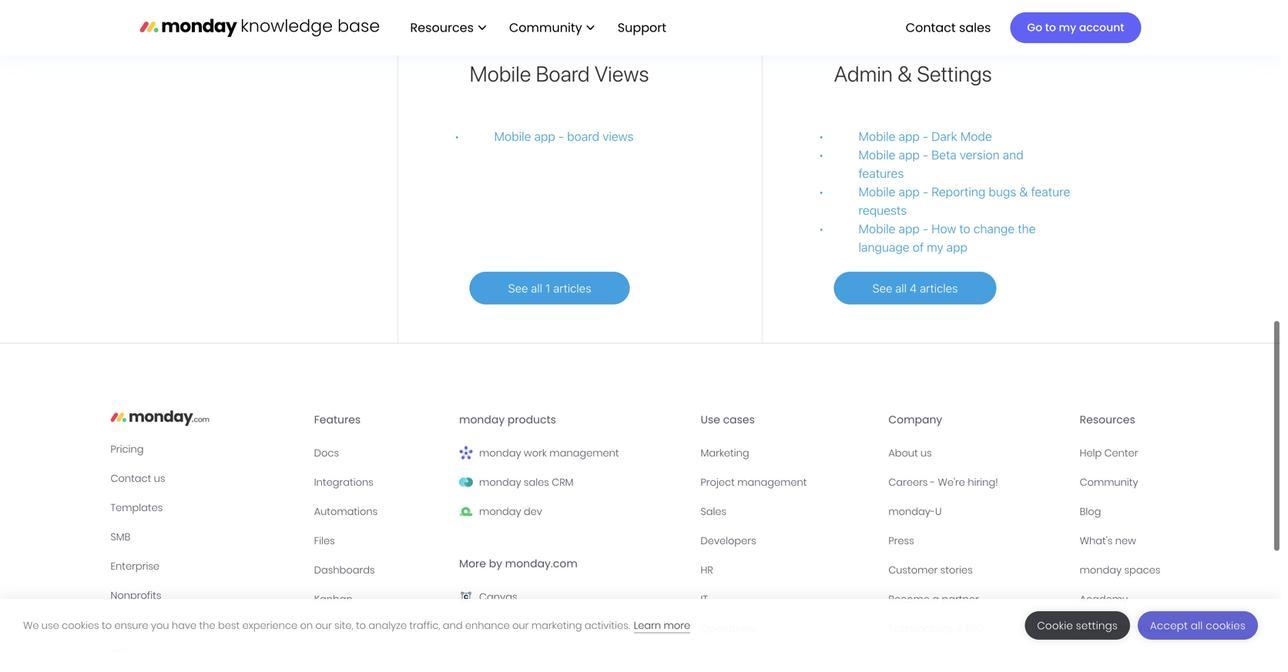 Task type: locate. For each thing, give the bounding box(es) containing it.
community
[[509, 19, 582, 36], [1080, 476, 1138, 490]]

customer stories
[[888, 564, 973, 577]]

sales link
[[701, 503, 876, 520]]

monday dev
[[479, 505, 542, 519]]

0 vertical spatial sales
[[959, 19, 991, 36]]

community link up mobile board views link
[[501, 14, 602, 41]]

contact us link
[[111, 470, 302, 487]]

company
[[888, 413, 942, 428]]

community down help center
[[1080, 476, 1138, 490]]

monday right footer wm logo
[[479, 446, 521, 460]]

4
[[910, 282, 917, 295]]

& right admin at top right
[[897, 61, 912, 86]]

1 see from the left
[[508, 282, 528, 295]]

1 cookies from the left
[[62, 619, 99, 633]]

resources inside "link"
[[410, 19, 474, 36]]

see for mobile
[[508, 282, 528, 295]]

community link down help center link
[[1080, 474, 1171, 491]]

monday work management link
[[459, 445, 688, 462]]

us for contact us
[[154, 472, 165, 486]]

accept all cookies button
[[1138, 612, 1258, 640]]

monday inside 'link'
[[1080, 564, 1122, 577]]

automations
[[314, 505, 378, 519]]

1 horizontal spatial the
[[1018, 221, 1036, 236]]

see
[[508, 282, 528, 295], [872, 282, 892, 295]]

0 horizontal spatial all
[[531, 282, 542, 295]]

monday spaces
[[1080, 564, 1160, 577]]

gantt link
[[314, 621, 447, 638]]

my inside mobile app - dark mode mobile app - beta version and features mobile app - reporting bugs & feature requests mobile app - how to change the language of my app
[[927, 240, 943, 255]]

support
[[618, 19, 666, 36]]

have
[[172, 619, 197, 633]]

0 vertical spatial community link
[[501, 14, 602, 41]]

1 horizontal spatial and
[[1003, 148, 1024, 162]]

1 horizontal spatial community link
[[1080, 474, 1171, 491]]

sales
[[701, 505, 726, 519]]

us right about
[[921, 446, 932, 460]]

app
[[111, 618, 130, 632]]

canvas link
[[459, 589, 688, 606]]

footer wm logo image
[[459, 446, 473, 460]]

admin & settings
[[834, 61, 992, 86]]

to right how
[[959, 221, 970, 236]]

monday dev link
[[459, 503, 688, 520]]

monday spaces link
[[1080, 562, 1171, 579]]

integrations
[[314, 476, 374, 490]]

sales up settings
[[959, 19, 991, 36]]

- left board
[[558, 129, 564, 144]]

to right go at the right top of page
[[1045, 20, 1056, 35]]

cookies for all
[[1206, 619, 1246, 633]]

0 vertical spatial resources
[[410, 19, 474, 36]]

community inside main element
[[509, 19, 582, 36]]

by
[[489, 557, 502, 572]]

account
[[1079, 20, 1124, 35]]

0 horizontal spatial resources
[[410, 19, 474, 36]]

features
[[314, 413, 361, 428]]

1 horizontal spatial &
[[956, 622, 963, 636]]

community link for help center link
[[1080, 474, 1171, 491]]

- inside mobile app - board views link
[[558, 129, 564, 144]]

0 vertical spatial contact
[[906, 19, 956, 36]]

operations link
[[701, 621, 876, 638]]

the left best
[[199, 619, 215, 633]]

& for settings
[[897, 61, 912, 86]]

sales
[[959, 19, 991, 36], [524, 476, 549, 490]]

articles for settings
[[920, 282, 958, 295]]

1 horizontal spatial sales
[[959, 19, 991, 36]]

2 articles from the left
[[920, 282, 958, 295]]

monday.com logo image
[[140, 11, 379, 44]]

enterprise
[[111, 560, 160, 574]]

my inside the go to my account link
[[1059, 20, 1076, 35]]

1 vertical spatial &
[[1019, 184, 1028, 199]]

mobile board views
[[470, 61, 649, 86]]

0 horizontal spatial community link
[[501, 14, 602, 41]]

sales left crm
[[524, 476, 549, 490]]

all inside button
[[1191, 619, 1203, 633]]

1 vertical spatial contact
[[111, 472, 151, 486]]

management up monday sales crm link
[[549, 446, 619, 460]]

us for about us
[[921, 446, 932, 460]]

1 horizontal spatial cookies
[[1206, 619, 1246, 633]]

monday up academy
[[1080, 564, 1122, 577]]

1 horizontal spatial our
[[512, 619, 529, 633]]

cookie settings
[[1037, 619, 1118, 633]]

us up templates
[[154, 472, 165, 486]]

nonprofits
[[111, 589, 161, 603]]

2 vertical spatial &
[[956, 622, 963, 636]]

what's new
[[1080, 534, 1136, 548]]

1 vertical spatial management
[[737, 476, 807, 490]]

contact inside contact sales link
[[906, 19, 956, 36]]

0 vertical spatial the
[[1018, 221, 1036, 236]]

2 cookies from the left
[[1206, 619, 1246, 633]]

new
[[1115, 534, 1136, 548]]

0 horizontal spatial cookies
[[62, 619, 99, 633]]

management
[[549, 446, 619, 460], [737, 476, 807, 490]]

mobile app - reporting bugs & feature requests link
[[859, 183, 1072, 220]]

1 vertical spatial my
[[927, 240, 943, 255]]

see left '4'
[[872, 282, 892, 295]]

dialog
[[0, 599, 1281, 652]]

- left how
[[923, 221, 928, 236]]

& left esg
[[956, 622, 963, 636]]

1 vertical spatial community
[[1080, 476, 1138, 490]]

0 horizontal spatial management
[[549, 446, 619, 460]]

0 horizontal spatial contact
[[111, 472, 151, 486]]

workforms icon footer image
[[459, 620, 473, 634]]

1 horizontal spatial community
[[1080, 476, 1138, 490]]

contact inside contact us link
[[111, 472, 151, 486]]

project management
[[701, 476, 807, 490]]

monday left the dev
[[479, 505, 521, 519]]

monday up monday dev
[[479, 476, 521, 490]]

contact for contact sales
[[906, 19, 956, 36]]

0 vertical spatial &
[[897, 61, 912, 86]]

see left 1
[[508, 282, 528, 295]]

2 horizontal spatial &
[[1019, 184, 1028, 199]]

my
[[1059, 20, 1076, 35], [927, 240, 943, 255]]

monday for monday products
[[459, 413, 505, 428]]

features
[[859, 166, 904, 181]]

cookies right "accept"
[[1206, 619, 1246, 633]]

0 vertical spatial management
[[549, 446, 619, 460]]

work
[[524, 446, 547, 460]]

help center
[[1080, 446, 1138, 460]]

to right site,
[[356, 619, 366, 633]]

all
[[531, 282, 542, 295], [895, 282, 907, 295], [1191, 619, 1203, 633]]

become a partner
[[888, 593, 979, 607]]

1 vertical spatial us
[[154, 472, 165, 486]]

templates
[[111, 501, 163, 515]]

1 horizontal spatial articles
[[920, 282, 958, 295]]

go to my account link
[[1010, 12, 1141, 43]]

- inside careers - we're hiring! "link"
[[930, 476, 935, 490]]

0 horizontal spatial us
[[154, 472, 165, 486]]

our right enhance
[[512, 619, 529, 633]]

& inside mobile app - dark mode mobile app - beta version and features mobile app - reporting bugs & feature requests mobile app - how to change the language of my app
[[1019, 184, 1028, 199]]

accept
[[1150, 619, 1188, 633]]

main element
[[395, 0, 1141, 55]]

contact up admin & settings
[[906, 19, 956, 36]]

1 horizontal spatial contact
[[906, 19, 956, 36]]

a
[[932, 593, 939, 607]]

1 vertical spatial sales
[[524, 476, 549, 490]]

our right on
[[315, 619, 332, 633]]

my right of
[[927, 240, 943, 255]]

2 horizontal spatial all
[[1191, 619, 1203, 633]]

monday for monday spaces
[[1080, 564, 1122, 577]]

and right version
[[1003, 148, 1024, 162]]

learn
[[634, 619, 661, 633]]

and right traffic,
[[443, 619, 463, 633]]

list
[[395, 0, 679, 55]]

smb
[[111, 530, 130, 544]]

settings
[[1076, 619, 1118, 633]]

- left we're
[[930, 476, 935, 490]]

app
[[534, 129, 555, 144], [899, 129, 920, 144], [899, 148, 920, 162], [899, 184, 920, 199], [899, 221, 920, 236], [947, 240, 968, 255]]

0 horizontal spatial articles
[[553, 282, 591, 295]]

management up sales link
[[737, 476, 807, 490]]

0 horizontal spatial and
[[443, 619, 463, 633]]

- left beta
[[923, 148, 928, 162]]

monday-u
[[888, 505, 942, 519]]

0 vertical spatial community
[[509, 19, 582, 36]]

0 vertical spatial us
[[921, 446, 932, 460]]

1 horizontal spatial us
[[921, 446, 932, 460]]

articles for views
[[553, 282, 591, 295]]

0 horizontal spatial see
[[508, 282, 528, 295]]

cookies right use
[[62, 619, 99, 633]]

traffic,
[[409, 619, 440, 633]]

&
[[897, 61, 912, 86], [1019, 184, 1028, 199], [956, 622, 963, 636]]

stories
[[940, 564, 973, 577]]

of
[[913, 240, 924, 255]]

files link
[[314, 533, 447, 550]]

0 vertical spatial and
[[1003, 148, 1024, 162]]

contact sales link
[[898, 14, 999, 41]]

all left 1
[[531, 282, 542, 295]]

2 see from the left
[[872, 282, 892, 295]]

resources link
[[403, 14, 494, 41]]

sales inside main element
[[959, 19, 991, 36]]

we're
[[938, 476, 965, 490]]

contact us
[[111, 472, 165, 486]]

0 horizontal spatial &
[[897, 61, 912, 86]]

mobile app - board views link
[[494, 127, 706, 146]]

crm
[[552, 476, 574, 490]]

all left '4'
[[895, 282, 907, 295]]

monday for monday work management
[[479, 446, 521, 460]]

articles inside the see all 1 articles link
[[553, 282, 591, 295]]

board
[[567, 129, 599, 144]]

customer stories link
[[888, 562, 1067, 579]]

contact down pricing
[[111, 472, 151, 486]]

1 vertical spatial the
[[199, 619, 215, 633]]

careers
[[888, 476, 928, 490]]

0 horizontal spatial our
[[315, 619, 332, 633]]

the
[[1018, 221, 1036, 236], [199, 619, 215, 633]]

us
[[921, 446, 932, 460], [154, 472, 165, 486]]

workforms
[[479, 620, 534, 634]]

what's new link
[[1080, 533, 1171, 550]]

1 vertical spatial community link
[[1080, 474, 1171, 491]]

views
[[603, 129, 634, 144]]

1 articles from the left
[[553, 282, 591, 295]]

articles right '4'
[[920, 282, 958, 295]]

startup for startup
[[1080, 622, 1171, 636]]

articles
[[553, 282, 591, 295], [920, 282, 958, 295]]

0 horizontal spatial community
[[509, 19, 582, 36]]

marketplace
[[133, 618, 197, 632]]

1 horizontal spatial all
[[895, 282, 907, 295]]

1 horizontal spatial see
[[872, 282, 892, 295]]

version
[[960, 148, 1000, 162]]

articles inside see all 4 articles link
[[920, 282, 958, 295]]

articles right 1
[[553, 282, 591, 295]]

0 horizontal spatial my
[[927, 240, 943, 255]]

to inside the go to my account link
[[1045, 20, 1056, 35]]

cookies inside accept all cookies button
[[1206, 619, 1246, 633]]

and
[[1003, 148, 1024, 162], [443, 619, 463, 633]]

monday
[[459, 413, 505, 428], [479, 446, 521, 460], [479, 476, 521, 490], [479, 505, 521, 519], [1080, 564, 1122, 577]]

0 vertical spatial my
[[1059, 20, 1076, 35]]

enhance
[[465, 619, 510, 633]]

1 horizontal spatial my
[[1059, 20, 1076, 35]]

community up mobile board views link
[[509, 19, 582, 36]]

1 horizontal spatial resources
[[1080, 413, 1135, 428]]

cookies
[[62, 619, 99, 633], [1206, 619, 1246, 633]]

& right bugs
[[1019, 184, 1028, 199]]

canvas icon footer image
[[459, 591, 473, 604]]

all right "accept"
[[1191, 619, 1203, 633]]

1 vertical spatial and
[[443, 619, 463, 633]]

0 horizontal spatial sales
[[524, 476, 549, 490]]

monday up footer wm logo
[[459, 413, 505, 428]]

my right go at the right top of page
[[1059, 20, 1076, 35]]

the right change
[[1018, 221, 1036, 236]]



Task type: describe. For each thing, give the bounding box(es) containing it.
blog link
[[1080, 503, 1171, 520]]

cookie settings button
[[1025, 612, 1130, 640]]

analyze
[[369, 619, 407, 633]]

marketing
[[701, 446, 749, 460]]

about us link
[[888, 445, 1067, 462]]

docs link
[[314, 445, 447, 462]]

hiring!
[[968, 476, 998, 490]]

spaces
[[1124, 564, 1160, 577]]

see all 1 articles link
[[470, 272, 630, 305]]

templates link
[[111, 500, 302, 517]]

hr link
[[701, 562, 876, 579]]

- left "dark"
[[923, 129, 928, 144]]

you
[[151, 619, 169, 633]]

project management link
[[701, 474, 876, 491]]

cases
[[723, 413, 755, 428]]

for
[[1119, 622, 1132, 636]]

beta
[[931, 148, 957, 162]]

blog
[[1080, 505, 1101, 519]]

monday-
[[888, 505, 935, 519]]

change
[[974, 221, 1015, 236]]

we
[[23, 619, 39, 633]]

use cases
[[701, 413, 755, 428]]

app marketplace
[[111, 618, 197, 632]]

monday dev product management software image
[[459, 505, 473, 519]]

app marketplace link
[[111, 617, 302, 634]]

workforms link
[[459, 618, 688, 635]]

contact for contact us
[[111, 472, 151, 486]]

kanban link
[[314, 591, 447, 608]]

to left ensure
[[102, 619, 112, 633]]

go
[[1027, 20, 1042, 35]]

the inside mobile app - dark mode mobile app - beta version and features mobile app - reporting bugs & feature requests mobile app - how to change the language of my app
[[1018, 221, 1036, 236]]

app up of
[[899, 221, 920, 236]]

app left board
[[534, 129, 555, 144]]

use
[[701, 413, 720, 428]]

more
[[459, 557, 486, 572]]

pricing link
[[111, 441, 302, 458]]

cookie
[[1037, 619, 1073, 633]]

integrations link
[[314, 474, 447, 491]]

to inside mobile app - dark mode mobile app - beta version and features mobile app - reporting bugs & feature requests mobile app - how to change the language of my app
[[959, 221, 970, 236]]

all for &
[[895, 282, 907, 295]]

dev
[[524, 505, 542, 519]]

monday for monday sales crm
[[479, 476, 521, 490]]

- left "reporting"
[[923, 184, 928, 199]]

developers
[[701, 534, 756, 548]]

use
[[42, 619, 59, 633]]

sales for monday
[[524, 476, 549, 490]]

1 vertical spatial resources
[[1080, 413, 1135, 428]]

sustainability & esg
[[888, 622, 984, 636]]

see for admin
[[872, 282, 892, 295]]

dialog containing cookie settings
[[0, 599, 1281, 652]]

press
[[888, 534, 914, 548]]

app down how
[[947, 240, 968, 255]]

monday for monday dev
[[479, 505, 521, 519]]

hr
[[701, 564, 713, 577]]

all for board
[[531, 282, 542, 295]]

partner
[[942, 593, 979, 607]]

mobile app - board views
[[494, 129, 634, 144]]

go to my account
[[1027, 20, 1124, 35]]

careers - we're hiring!
[[888, 476, 998, 490]]

become a partner link
[[888, 591, 1067, 608]]

2 our from the left
[[512, 619, 529, 633]]

press link
[[888, 533, 1067, 550]]

sustainability
[[888, 622, 954, 636]]

crm icon footer image
[[459, 476, 473, 490]]

1 our from the left
[[315, 619, 332, 633]]

learn more link
[[634, 619, 690, 634]]

app left "dark"
[[899, 129, 920, 144]]

mobile app - dark mode mobile app - beta version and features mobile app - reporting bugs & feature requests mobile app - how to change the language of my app
[[859, 129, 1070, 255]]

automations link
[[314, 503, 447, 520]]

more
[[664, 619, 690, 633]]

& for esg
[[956, 622, 963, 636]]

enterprise link
[[111, 558, 302, 575]]

sales for contact
[[959, 19, 991, 36]]

admin
[[834, 61, 893, 86]]

mobile inside mobile app - board views link
[[494, 129, 531, 144]]

cookies for use
[[62, 619, 99, 633]]

list containing resources
[[395, 0, 679, 55]]

how
[[931, 221, 956, 236]]

bugs
[[989, 184, 1016, 199]]

views
[[594, 61, 649, 86]]

mobile app - how to change the language of my app link
[[859, 220, 1072, 257]]

requests
[[859, 203, 907, 218]]

more by monday.com
[[459, 557, 578, 572]]

contact sales
[[906, 19, 991, 36]]

startup
[[1135, 622, 1171, 636]]

startup for startup link
[[1080, 621, 1171, 638]]

careers - we're hiring! link
[[888, 474, 1067, 491]]

marketing link
[[701, 445, 876, 462]]

on
[[300, 619, 313, 633]]

startup
[[1080, 622, 1116, 636]]

and inside mobile app - dark mode mobile app - beta version and features mobile app - reporting bugs & feature requests mobile app - how to change the language of my app
[[1003, 148, 1024, 162]]

site,
[[334, 619, 353, 633]]

monday sales crm
[[479, 476, 574, 490]]

dashboards
[[314, 564, 375, 577]]

dashboards link
[[314, 562, 447, 579]]

smb link
[[111, 529, 302, 546]]

monday logo image
[[111, 406, 209, 430]]

what's
[[1080, 534, 1113, 548]]

community link for resources "link"
[[501, 14, 602, 41]]

app up features
[[899, 148, 920, 162]]

mode
[[960, 129, 992, 144]]

become
[[888, 593, 930, 607]]

reporting
[[931, 184, 986, 199]]

marketing
[[531, 619, 582, 633]]

files
[[314, 534, 335, 548]]

0 horizontal spatial the
[[199, 619, 215, 633]]

best
[[218, 619, 240, 633]]

center
[[1104, 446, 1138, 460]]

1 horizontal spatial management
[[737, 476, 807, 490]]

app up requests
[[899, 184, 920, 199]]

products
[[508, 413, 556, 428]]

mobile board views link
[[470, 61, 649, 86]]



Task type: vqa. For each thing, say whether or not it's contained in the screenshot.
'navigation & notifications' link
no



